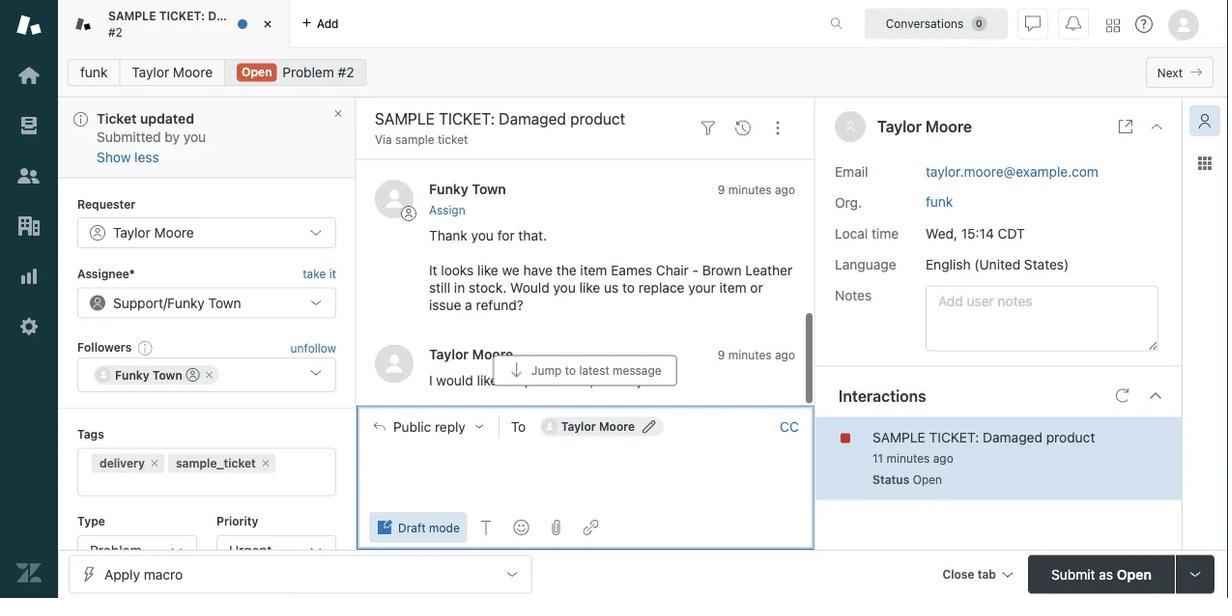 Task type: locate. For each thing, give the bounding box(es) containing it.
9
[[718, 184, 725, 197], [718, 348, 725, 362]]

0 vertical spatial you
[[183, 129, 206, 145]]

0 horizontal spatial ticket:
[[159, 9, 205, 23]]

english (united states)
[[926, 256, 1069, 272]]

1 horizontal spatial problem
[[282, 64, 334, 80]]

for
[[497, 227, 515, 243]]

funk up wed,
[[926, 193, 953, 209]]

minutes down events icon
[[729, 184, 772, 197]]

#2 inside sample ticket: damaged product #2
[[108, 25, 123, 39]]

open
[[242, 65, 272, 79], [913, 473, 942, 487], [1117, 566, 1152, 582]]

9 down brown
[[718, 348, 725, 362]]

product for sample ticket: damaged product 11 minutes ago status open
[[1046, 429, 1095, 445]]

us
[[604, 280, 619, 296]]

1 9 minutes ago from the top
[[718, 184, 795, 197]]

1 vertical spatial 9 minutes ago
[[718, 348, 795, 362]]

9 for thank you for that.
[[718, 184, 725, 197]]

item
[[580, 262, 607, 278], [720, 280, 747, 296]]

remove image
[[204, 369, 215, 380], [149, 457, 160, 469], [260, 457, 271, 469]]

urgent button
[[216, 535, 336, 566]]

0 vertical spatial #2
[[108, 25, 123, 39]]

town inside funky town assign
[[472, 182, 506, 198]]

ago for i would like a replacement, thank you.
[[775, 348, 795, 362]]

funky right funkytownclown1@gmail.com image
[[115, 368, 149, 381]]

Add user notes text field
[[926, 286, 1159, 351]]

product inside sample ticket: damaged product #2
[[265, 9, 310, 23]]

1 vertical spatial item
[[720, 280, 747, 296]]

moore up would in the left of the page
[[472, 346, 513, 362]]

problem inside problem popup button
[[90, 542, 142, 558]]

0 vertical spatial ago
[[775, 184, 795, 197]]

unfollow button
[[291, 339, 336, 356]]

damaged for sample ticket: damaged product 11 minutes ago status open
[[983, 429, 1043, 445]]

eames
[[611, 262, 652, 278]]

it
[[329, 266, 336, 280]]

1 vertical spatial town
[[208, 294, 241, 310]]

get started image
[[16, 63, 42, 88]]

0 vertical spatial product
[[265, 9, 310, 23]]

you inside ticket updated submitted by you show less
[[183, 129, 206, 145]]

1 vertical spatial minutes
[[729, 348, 772, 362]]

taylor moore up would in the left of the page
[[429, 346, 513, 362]]

#2 up close ticket collision notification icon
[[338, 64, 354, 80]]

requester element
[[77, 217, 336, 248]]

avatar image
[[375, 180, 414, 219], [375, 345, 414, 383]]

public
[[393, 418, 431, 434]]

2 avatar image from the top
[[375, 345, 414, 383]]

take it button
[[303, 264, 336, 283]]

open right as
[[1117, 566, 1152, 582]]

to inside jump to latest message button
[[565, 364, 576, 377]]

minutes up status
[[887, 452, 930, 465]]

item down brown
[[720, 280, 747, 296]]

funky up assign button at the top left of page
[[429, 182, 469, 198]]

funky inside assignee* element
[[167, 294, 205, 310]]

11 minutes ago text field
[[873, 452, 954, 465]]

remove image right delivery
[[149, 457, 160, 469]]

funk link inside secondary element
[[68, 59, 120, 86]]

tab containing sample ticket: damaged product
[[58, 0, 310, 48]]

problem for problem
[[90, 542, 142, 558]]

main element
[[0, 0, 58, 598]]

that.
[[518, 227, 547, 243]]

0 vertical spatial funk link
[[68, 59, 120, 86]]

taylor moore link inside conversationlabel log
[[429, 346, 513, 362]]

format text image
[[479, 520, 495, 535]]

hide composer image
[[577, 398, 593, 413]]

2 vertical spatial minutes
[[887, 452, 930, 465]]

states)
[[1024, 256, 1069, 272]]

1 horizontal spatial funk link
[[926, 193, 953, 209]]

1 horizontal spatial taylor moore link
[[429, 346, 513, 362]]

1 vertical spatial damaged
[[983, 429, 1043, 445]]

interactions
[[839, 387, 926, 405]]

0 vertical spatial taylor moore link
[[119, 59, 225, 86]]

zendesk products image
[[1107, 19, 1120, 32]]

11
[[873, 452, 883, 465]]

#2 right "zendesk support" icon
[[108, 25, 123, 39]]

1 horizontal spatial funk
[[926, 193, 953, 209]]

1 horizontal spatial damaged
[[983, 429, 1043, 445]]

2 horizontal spatial open
[[1117, 566, 1152, 582]]

#2
[[108, 25, 123, 39], [338, 64, 354, 80]]

a down in
[[465, 297, 472, 313]]

0 horizontal spatial town
[[153, 368, 182, 381]]

1 vertical spatial product
[[1046, 429, 1095, 445]]

open down 11 minutes ago text field
[[913, 473, 942, 487]]

to right us
[[622, 280, 635, 296]]

replacement,
[[513, 373, 594, 389]]

funky inside funky town option
[[115, 368, 149, 381]]

customer context image
[[1197, 113, 1213, 129]]

avatar image left the assign
[[375, 180, 414, 219]]

1 vertical spatial funky
[[167, 294, 205, 310]]

ticket: left close icon
[[159, 9, 205, 23]]

2 horizontal spatial town
[[472, 182, 506, 198]]

0 vertical spatial like
[[478, 262, 498, 278]]

alert containing ticket updated
[[58, 98, 356, 178]]

1 horizontal spatial sample
[[873, 429, 926, 445]]

0 horizontal spatial problem
[[90, 542, 142, 558]]

0 horizontal spatial to
[[565, 364, 576, 377]]

have
[[523, 262, 553, 278]]

show
[[97, 149, 131, 165]]

9 minutes ago down events icon
[[718, 184, 795, 197]]

town
[[472, 182, 506, 198], [208, 294, 241, 310], [153, 368, 182, 381]]

info on adding followers image
[[137, 340, 153, 355]]

0 vertical spatial 9
[[718, 184, 725, 197]]

0 vertical spatial a
[[465, 297, 472, 313]]

taylor moore down "requester"
[[113, 224, 194, 240]]

1 vertical spatial open
[[913, 473, 942, 487]]

1 avatar image from the top
[[375, 180, 414, 219]]

taylor moore up updated at the top
[[132, 64, 213, 80]]

taylor moore
[[132, 64, 213, 80], [878, 117, 972, 136], [113, 224, 194, 240], [429, 346, 513, 362], [561, 420, 635, 433]]

you left for
[[471, 227, 494, 243]]

town up thank you for that.
[[472, 182, 506, 198]]

minutes down or on the right
[[729, 348, 772, 362]]

ticket: inside sample ticket: damaged product 11 minutes ago status open
[[929, 429, 979, 445]]

0 horizontal spatial funk link
[[68, 59, 120, 86]]

ticket
[[97, 111, 137, 127]]

sample for sample ticket: damaged product #2
[[108, 9, 156, 23]]

assign
[[429, 204, 466, 217]]

cc
[[780, 418, 799, 434]]

damaged inside sample ticket: damaged product #2
[[208, 9, 262, 23]]

would
[[436, 373, 473, 389]]

like left us
[[580, 280, 600, 296]]

add button
[[290, 0, 350, 47]]

9 minutes ago
[[718, 184, 795, 197], [718, 348, 795, 362]]

0 horizontal spatial taylor moore link
[[119, 59, 225, 86]]

taylor moore down hide composer image
[[561, 420, 635, 433]]

funk
[[80, 64, 108, 80], [926, 193, 953, 209]]

local time
[[835, 225, 899, 241]]

avatar image left i
[[375, 345, 414, 383]]

taylor inside conversationlabel log
[[429, 346, 469, 362]]

you inside eames chair - brown leather still in stock. would you like us to replace your item or issue a refund?
[[553, 280, 576, 296]]

ago
[[775, 184, 795, 197], [775, 348, 795, 362], [933, 452, 954, 465]]

eames chair - brown leather still in stock. would you like us to replace your item or issue a refund?
[[429, 262, 793, 313]]

we
[[502, 262, 520, 278]]

2 horizontal spatial remove image
[[260, 457, 271, 469]]

taylor up would in the left of the page
[[429, 346, 469, 362]]

1 horizontal spatial product
[[1046, 429, 1095, 445]]

0 vertical spatial to
[[622, 280, 635, 296]]

0 horizontal spatial funk
[[80, 64, 108, 80]]

ago right 11
[[933, 452, 954, 465]]

remove image right sample_ticket
[[260, 457, 271, 469]]

sample inside sample ticket: damaged product #2
[[108, 9, 156, 23]]

support
[[113, 294, 163, 310]]

ticket: up 11 minutes ago text field
[[929, 429, 979, 445]]

taylor moore link inside secondary element
[[119, 59, 225, 86]]

9 minutes ago down or on the right
[[718, 348, 795, 362]]

moore down sample ticket: damaged product #2
[[173, 64, 213, 80]]

it looks like we have the item
[[429, 262, 611, 278]]

0 horizontal spatial #2
[[108, 25, 123, 39]]

taylor moore link up would in the left of the page
[[429, 346, 513, 362]]

funk up 'ticket'
[[80, 64, 108, 80]]

sample ticket: damaged product 11 minutes ago status open
[[873, 429, 1095, 487]]

funk for the bottommost funk link
[[926, 193, 953, 209]]

0 vertical spatial open
[[242, 65, 272, 79]]

town for funky town
[[153, 368, 182, 381]]

apply
[[104, 566, 140, 582]]

funky town link
[[429, 182, 506, 198]]

0 horizontal spatial remove image
[[149, 457, 160, 469]]

problem up apply
[[90, 542, 142, 558]]

taylor down "requester"
[[113, 224, 151, 240]]

requester
[[77, 196, 136, 210]]

damaged
[[208, 9, 262, 23], [983, 429, 1043, 445]]

1 vertical spatial funk
[[926, 193, 953, 209]]

0 vertical spatial problem
[[282, 64, 334, 80]]

0 vertical spatial 9 minutes ago
[[718, 184, 795, 197]]

conversationlabel log
[[356, 89, 815, 405]]

submitted
[[97, 129, 161, 145]]

1 horizontal spatial ticket:
[[929, 429, 979, 445]]

as
[[1099, 566, 1114, 582]]

funk link up wed,
[[926, 193, 953, 209]]

followers
[[77, 340, 132, 354]]

taylor moore link up updated at the top
[[119, 59, 225, 86]]

1 horizontal spatial funky
[[167, 294, 205, 310]]

funky town option
[[94, 365, 219, 384]]

like right would in the left of the page
[[477, 373, 498, 389]]

0 vertical spatial town
[[472, 182, 506, 198]]

problem down add popup button
[[282, 64, 334, 80]]

alert
[[58, 98, 356, 178]]

problem inside secondary element
[[282, 64, 334, 80]]

0 vertical spatial avatar image
[[375, 180, 414, 219]]

events image
[[735, 121, 751, 136]]

1 vertical spatial problem
[[90, 542, 142, 558]]

2 vertical spatial funky
[[115, 368, 149, 381]]

0 vertical spatial funky
[[429, 182, 469, 198]]

ago up cc
[[775, 348, 795, 362]]

ticket
[[438, 133, 468, 146]]

1 vertical spatial avatar image
[[375, 345, 414, 383]]

ago down the "ticket actions" icon
[[775, 184, 795, 197]]

you
[[183, 129, 206, 145], [471, 227, 494, 243], [553, 280, 576, 296]]

ticket: inside sample ticket: damaged product #2
[[159, 9, 205, 23]]

draft mode button
[[369, 512, 468, 543]]

via
[[375, 133, 392, 146]]

views image
[[16, 113, 42, 138]]

ago for thank you for that.
[[775, 184, 795, 197]]

0 horizontal spatial product
[[265, 9, 310, 23]]

1 vertical spatial like
[[580, 280, 600, 296]]

tab
[[978, 568, 996, 581]]

0 vertical spatial funk
[[80, 64, 108, 80]]

followers element
[[77, 357, 336, 392]]

1 vertical spatial you
[[471, 227, 494, 243]]

user image
[[845, 121, 856, 132]]

funky town
[[115, 368, 182, 381]]

2 vertical spatial ago
[[933, 452, 954, 465]]

1 vertical spatial ago
[[775, 348, 795, 362]]

funky right 'support'
[[167, 294, 205, 310]]

problem
[[282, 64, 334, 80], [90, 542, 142, 558]]

taylor moore inside conversationlabel log
[[429, 346, 513, 362]]

email
[[835, 163, 868, 179]]

to
[[622, 280, 635, 296], [565, 364, 576, 377]]

taylor.moore@example.com image
[[542, 419, 557, 434]]

urgent
[[229, 542, 272, 558]]

item up us
[[580, 262, 607, 278]]

1 horizontal spatial #2
[[338, 64, 354, 80]]

0 vertical spatial minutes
[[729, 184, 772, 197]]

funky for funky town
[[115, 368, 149, 381]]

0 horizontal spatial a
[[465, 297, 472, 313]]

a left the jump
[[502, 373, 509, 389]]

1 9 from the top
[[718, 184, 725, 197]]

2 horizontal spatial you
[[553, 280, 576, 296]]

Subject field
[[371, 107, 687, 130]]

notes
[[835, 287, 872, 303]]

0 vertical spatial item
[[580, 262, 607, 278]]

tab
[[58, 0, 310, 48]]

sample for sample ticket: damaged product 11 minutes ago status open
[[873, 429, 926, 445]]

2 9 from the top
[[718, 348, 725, 362]]

jump
[[532, 364, 562, 377]]

like
[[478, 262, 498, 278], [580, 280, 600, 296], [477, 373, 498, 389]]

taylor down hide composer image
[[561, 420, 596, 433]]

0 horizontal spatial funky
[[115, 368, 149, 381]]

conversations
[[886, 17, 964, 30]]

1 horizontal spatial open
[[913, 473, 942, 487]]

the
[[556, 262, 577, 278]]

2 horizontal spatial funky
[[429, 182, 469, 198]]

town left user is an agent icon
[[153, 368, 182, 381]]

0 horizontal spatial you
[[183, 129, 206, 145]]

you right by on the left
[[183, 129, 206, 145]]

1 horizontal spatial a
[[502, 373, 509, 389]]

0 horizontal spatial sample
[[108, 9, 156, 23]]

moore inside "link"
[[173, 64, 213, 80]]

1 vertical spatial sample
[[873, 429, 926, 445]]

you down the
[[553, 280, 576, 296]]

0 vertical spatial sample
[[108, 9, 156, 23]]

2 vertical spatial like
[[477, 373, 498, 389]]

1 horizontal spatial to
[[622, 280, 635, 296]]

0 vertical spatial damaged
[[208, 9, 262, 23]]

user is an agent image
[[186, 368, 200, 381]]

funk link up 'ticket'
[[68, 59, 120, 86]]

sample inside sample ticket: damaged product 11 minutes ago status open
[[873, 429, 926, 445]]

0 vertical spatial ticket:
[[159, 9, 205, 23]]

damaged inside sample ticket: damaged product 11 minutes ago status open
[[983, 429, 1043, 445]]

funk inside secondary element
[[80, 64, 108, 80]]

updated
[[140, 111, 194, 127]]

1 vertical spatial #2
[[338, 64, 354, 80]]

close image
[[258, 14, 277, 34]]

0 horizontal spatial open
[[242, 65, 272, 79]]

tabs tab list
[[58, 0, 810, 48]]

minutes inside sample ticket: damaged product 11 minutes ago status open
[[887, 452, 930, 465]]

1 horizontal spatial town
[[208, 294, 241, 310]]

reporting image
[[16, 264, 42, 289]]

show less button
[[97, 148, 159, 166]]

2 vertical spatial you
[[553, 280, 576, 296]]

open down close icon
[[242, 65, 272, 79]]

close tab button
[[934, 555, 1021, 597]]

1 vertical spatial 9
[[718, 348, 725, 362]]

town inside option
[[153, 368, 182, 381]]

admin image
[[16, 314, 42, 339]]

minutes for thank you for that.
[[729, 184, 772, 197]]

1 vertical spatial to
[[565, 364, 576, 377]]

latest
[[579, 364, 610, 377]]

like for replacement,
[[477, 373, 498, 389]]

via sample ticket
[[375, 133, 468, 146]]

1 horizontal spatial item
[[720, 280, 747, 296]]

moore up support / funky town
[[154, 224, 194, 240]]

your
[[688, 280, 716, 296]]

close image
[[1149, 119, 1165, 134]]

2 vertical spatial town
[[153, 368, 182, 381]]

ticket: for sample ticket: damaged product 11 minutes ago status open
[[929, 429, 979, 445]]

product inside sample ticket: damaged product 11 minutes ago status open
[[1046, 429, 1095, 445]]

secondary element
[[58, 53, 1228, 92]]

15:14
[[961, 225, 994, 241]]

remove image right user is an agent icon
[[204, 369, 215, 380]]

2 9 minutes ago from the top
[[718, 348, 795, 362]]

to right the jump
[[565, 364, 576, 377]]

funky inside funky town assign
[[429, 182, 469, 198]]

zendesk support image
[[16, 13, 42, 38]]

taylor moore link
[[119, 59, 225, 86], [429, 346, 513, 362]]

town right /
[[208, 294, 241, 310]]

support / funky town
[[113, 294, 241, 310]]

1 vertical spatial taylor moore link
[[429, 346, 513, 362]]

taylor moore inside secondary element
[[132, 64, 213, 80]]

remove image for sample_ticket
[[260, 457, 271, 469]]

funky
[[429, 182, 469, 198], [167, 294, 205, 310], [115, 368, 149, 381]]

9 minutes ago text field
[[718, 348, 795, 362]]

customers image
[[16, 163, 42, 188]]

1 vertical spatial funk link
[[926, 193, 953, 209]]

1 vertical spatial ticket:
[[929, 429, 979, 445]]

0 horizontal spatial damaged
[[208, 9, 262, 23]]

ticket:
[[159, 9, 205, 23], [929, 429, 979, 445]]

taylor up updated at the top
[[132, 64, 169, 80]]

9 up brown
[[718, 184, 725, 197]]

like up stock.
[[478, 262, 498, 278]]

public reply
[[393, 418, 466, 434]]



Task type: describe. For each thing, give the bounding box(es) containing it.
notifications image
[[1066, 16, 1081, 31]]

zendesk image
[[16, 561, 42, 586]]

town for funky town assign
[[472, 182, 506, 198]]

9 minutes ago for i would like a replacement, thank you.
[[718, 348, 795, 362]]

english
[[926, 256, 971, 272]]

thank you for that.
[[429, 227, 547, 243]]

submit
[[1052, 566, 1096, 582]]

open inside secondary element
[[242, 65, 272, 79]]

Public reply composer Draft mode text field
[[365, 447, 806, 487]]

still
[[429, 280, 451, 296]]

taylor inside requester element
[[113, 224, 151, 240]]

thank
[[598, 373, 633, 389]]

macro
[[144, 566, 183, 582]]

ticket: for sample ticket: damaged product #2
[[159, 9, 205, 23]]

taylor moore right user image
[[878, 117, 972, 136]]

close
[[943, 568, 975, 581]]

funky town assign
[[429, 182, 506, 217]]

#2 inside secondary element
[[338, 64, 354, 80]]

take
[[303, 266, 326, 280]]

funk for funk link in the secondary element
[[80, 64, 108, 80]]

next button
[[1146, 57, 1214, 88]]

problem button
[[77, 535, 197, 566]]

local
[[835, 225, 868, 241]]

to
[[511, 418, 526, 434]]

assignee*
[[77, 266, 135, 280]]

taylor right user image
[[878, 117, 922, 136]]

time
[[872, 225, 899, 241]]

chair
[[656, 262, 689, 278]]

submit as open
[[1052, 566, 1152, 582]]

sample ticket: damaged product #2
[[108, 9, 310, 39]]

to inside eames chair - brown leather still in stock. would you like us to replace your item or issue a refund?
[[622, 280, 635, 296]]

taylor moore inside requester element
[[113, 224, 194, 240]]

priority
[[216, 514, 258, 528]]

moore up taylor.moore@example.com
[[926, 117, 972, 136]]

a inside eames chair - brown leather still in stock. would you like us to replace your item or issue a refund?
[[465, 297, 472, 313]]

1 horizontal spatial you
[[471, 227, 494, 243]]

funkytownclown1@gmail.com image
[[96, 367, 111, 382]]

displays possible ticket submission types image
[[1188, 567, 1203, 582]]

9 minutes ago for thank you for that.
[[718, 184, 795, 197]]

minutes for i would like a replacement, thank you.
[[729, 348, 772, 362]]

org.
[[835, 194, 862, 210]]

refund?
[[476, 297, 524, 313]]

taylor inside "link"
[[132, 64, 169, 80]]

in
[[454, 280, 465, 296]]

view more details image
[[1118, 119, 1134, 134]]

would
[[510, 280, 550, 296]]

add
[[317, 17, 339, 30]]

replace
[[639, 280, 685, 296]]

type
[[77, 514, 105, 528]]

public reply button
[[357, 406, 498, 447]]

message
[[613, 364, 662, 377]]

moore left edit user icon
[[599, 420, 635, 433]]

damaged for sample ticket: damaged product #2
[[208, 9, 262, 23]]

mode
[[429, 521, 460, 534]]

taylor.moore@example.com
[[926, 163, 1099, 179]]

add link (cmd k) image
[[584, 520, 599, 535]]

organizations image
[[16, 214, 42, 239]]

problem #2
[[282, 64, 354, 80]]

conversations button
[[865, 8, 1008, 39]]

assignee* element
[[77, 287, 336, 318]]

brown
[[703, 262, 742, 278]]

moore inside requester element
[[154, 224, 194, 240]]

leather
[[745, 262, 793, 278]]

draft mode
[[398, 521, 460, 534]]

close tab
[[943, 568, 996, 581]]

cdt
[[998, 225, 1025, 241]]

-
[[693, 262, 699, 278]]

i
[[429, 373, 433, 389]]

jump to latest message
[[532, 364, 662, 377]]

moore inside conversationlabel log
[[472, 346, 513, 362]]

reply
[[435, 418, 466, 434]]

(united
[[975, 256, 1021, 272]]

like for have
[[478, 262, 498, 278]]

delivery
[[100, 456, 145, 470]]

0 horizontal spatial item
[[580, 262, 607, 278]]

tags
[[77, 427, 104, 440]]

town inside assignee* element
[[208, 294, 241, 310]]

draft
[[398, 521, 426, 534]]

close ticket collision notification image
[[332, 108, 344, 119]]

it
[[429, 262, 437, 278]]

jump to latest message button
[[493, 355, 677, 386]]

user image
[[847, 122, 854, 132]]

sample
[[395, 133, 435, 146]]

1 vertical spatial a
[[502, 373, 509, 389]]

funky for funky town assign
[[429, 182, 469, 198]]

get help image
[[1136, 15, 1153, 33]]

1 horizontal spatial remove image
[[204, 369, 215, 380]]

open inside sample ticket: damaged product 11 minutes ago status open
[[913, 473, 942, 487]]

wed, 15:14 cdt
[[926, 225, 1025, 241]]

thank
[[429, 227, 468, 243]]

like inside eames chair - brown leather still in stock. would you like us to replace your item or issue a refund?
[[580, 280, 600, 296]]

9 for i would like a replacement, thank you.
[[718, 348, 725, 362]]

product for sample ticket: damaged product #2
[[265, 9, 310, 23]]

ago inside sample ticket: damaged product 11 minutes ago status open
[[933, 452, 954, 465]]

i would like a replacement, thank you.
[[429, 373, 663, 389]]

you.
[[636, 373, 663, 389]]

filter image
[[701, 121, 716, 136]]

looks
[[441, 262, 474, 278]]

add attachment image
[[549, 520, 564, 535]]

stock.
[[469, 280, 507, 296]]

9 minutes ago text field
[[718, 184, 795, 197]]

next
[[1158, 66, 1183, 79]]

cc button
[[780, 418, 799, 435]]

less
[[135, 149, 159, 165]]

by
[[165, 129, 180, 145]]

apps image
[[1197, 156, 1213, 171]]

insert emojis image
[[514, 520, 529, 535]]

button displays agent's chat status as invisible. image
[[1025, 16, 1041, 31]]

assign button
[[429, 202, 466, 219]]

unfollow
[[291, 340, 336, 354]]

or
[[750, 280, 763, 296]]

status
[[873, 473, 910, 487]]

2 vertical spatial open
[[1117, 566, 1152, 582]]

take it
[[303, 266, 336, 280]]

remove image for delivery
[[149, 457, 160, 469]]

problem for problem #2
[[282, 64, 334, 80]]

issue
[[429, 297, 461, 313]]

apply macro
[[104, 566, 183, 582]]

edit user image
[[643, 420, 656, 433]]

ticket actions image
[[770, 121, 786, 136]]

ticket updated submitted by you show less
[[97, 111, 206, 165]]

item inside eames chair - brown leather still in stock. would you like us to replace your item or issue a refund?
[[720, 280, 747, 296]]

/
[[163, 294, 167, 310]]



Task type: vqa. For each thing, say whether or not it's contained in the screenshot.
#1
no



